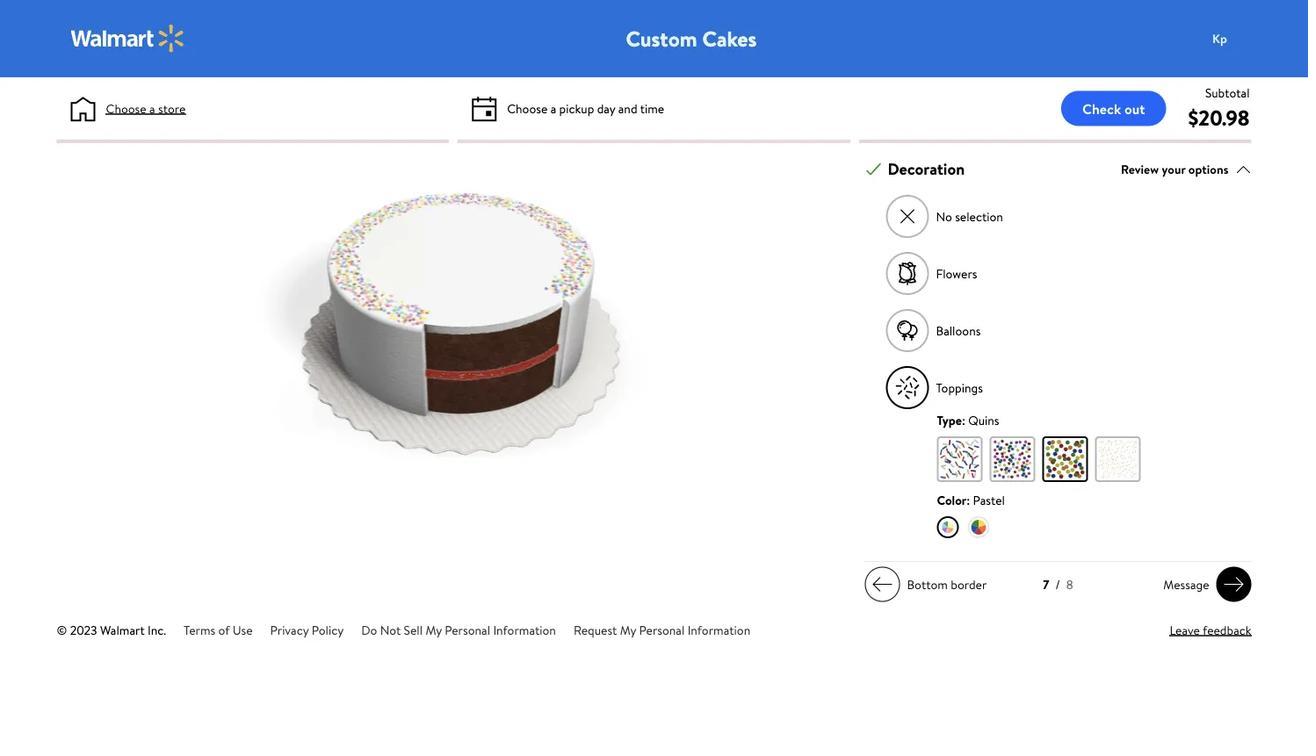 Task type: vqa. For each thing, say whether or not it's contained in the screenshot.
Close panel 'image'
no



Task type: describe. For each thing, give the bounding box(es) containing it.
review your options
[[1121, 161, 1229, 178]]

feedback
[[1203, 622, 1252, 639]]

a for pickup
[[551, 100, 557, 117]]

8
[[1067, 577, 1074, 594]]

kp
[[1213, 30, 1228, 47]]

choose a pickup day and time
[[507, 100, 665, 117]]

choose for choose a store
[[106, 100, 146, 117]]

bottom border link
[[865, 567, 994, 603]]

1 personal from the left
[[445, 622, 490, 639]]

your
[[1162, 161, 1186, 178]]

policy
[[312, 622, 344, 639]]

review your options element
[[1121, 160, 1229, 179]]

day
[[597, 100, 616, 117]]

request
[[574, 622, 617, 639]]

balloons
[[936, 322, 981, 339]]

back to walmart.com image
[[71, 25, 185, 53]]

toppings
[[936, 379, 983, 397]]

privacy policy
[[270, 622, 344, 639]]

leave feedback button
[[1170, 622, 1252, 640]]

request my personal information link
[[574, 622, 751, 639]]

store
[[158, 100, 186, 117]]

flowers
[[936, 265, 978, 282]]

of
[[218, 622, 230, 639]]

no selection
[[936, 208, 1004, 225]]

© 2023 walmart inc.
[[57, 622, 166, 639]]

selection
[[956, 208, 1004, 225]]

privacy policy link
[[270, 622, 344, 639]]

border
[[951, 576, 987, 593]]

remove image
[[898, 207, 918, 226]]

check out button
[[1062, 91, 1167, 126]]

review your options link
[[1121, 157, 1252, 181]]

: for color
[[967, 492, 970, 509]]

walmart
[[100, 622, 145, 639]]

use
[[233, 622, 253, 639]]



Task type: locate. For each thing, give the bounding box(es) containing it.
a left "store"
[[149, 100, 155, 117]]

cakes
[[703, 24, 757, 53]]

0 vertical spatial :
[[962, 412, 966, 429]]

not
[[380, 622, 401, 639]]

terms of use
[[184, 622, 253, 639]]

pastel
[[973, 492, 1005, 509]]

sell
[[404, 622, 423, 639]]

choose left pickup
[[507, 100, 548, 117]]

1 vertical spatial :
[[967, 492, 970, 509]]

: for type
[[962, 412, 966, 429]]

: left quins
[[962, 412, 966, 429]]

options
[[1189, 161, 1229, 178]]

bottom
[[907, 576, 948, 593]]

terms of use link
[[184, 622, 253, 639]]

check out
[[1083, 99, 1146, 118]]

do not sell my personal information
[[361, 622, 556, 639]]

check
[[1083, 99, 1122, 118]]

7
[[1044, 577, 1050, 594]]

up arrow image
[[1236, 161, 1252, 177]]

1 choose from the left
[[106, 100, 146, 117]]

do not sell my personal information link
[[361, 622, 556, 639]]

:
[[962, 412, 966, 429], [967, 492, 970, 509]]

do
[[361, 622, 377, 639]]

icon for continue arrow image
[[872, 575, 893, 596], [1224, 575, 1245, 596]]

a left pickup
[[551, 100, 557, 117]]

1 icon for continue arrow image from the left
[[872, 575, 893, 596]]

choose for choose a pickup day and time
[[507, 100, 548, 117]]

1 horizontal spatial personal
[[639, 622, 685, 639]]

type : quins
[[937, 412, 1000, 429]]

a for store
[[149, 100, 155, 117]]

information
[[493, 622, 556, 639], [688, 622, 751, 639]]

0 horizontal spatial :
[[962, 412, 966, 429]]

and
[[619, 100, 638, 117]]

2 personal from the left
[[639, 622, 685, 639]]

0 horizontal spatial a
[[149, 100, 155, 117]]

2 a from the left
[[551, 100, 557, 117]]

choose a store
[[106, 100, 186, 117]]

7 / 8
[[1044, 577, 1074, 594]]

message
[[1164, 576, 1210, 593]]

privacy
[[270, 622, 309, 639]]

my
[[426, 622, 442, 639], [620, 622, 637, 639]]

my right request at the left bottom of page
[[620, 622, 637, 639]]

choose
[[106, 100, 146, 117], [507, 100, 548, 117]]

1 information from the left
[[493, 622, 556, 639]]

inc.
[[148, 622, 166, 639]]

subtotal
[[1206, 84, 1250, 101]]

choose a store link
[[106, 99, 186, 118]]

subtotal $20.98
[[1189, 84, 1250, 132]]

color : pastel
[[937, 492, 1005, 509]]

personal right request at the left bottom of page
[[639, 622, 685, 639]]

0 horizontal spatial personal
[[445, 622, 490, 639]]

2 my from the left
[[620, 622, 637, 639]]

custom
[[626, 24, 698, 53]]

custom cakes
[[626, 24, 757, 53]]

©
[[57, 622, 67, 639]]

pickup
[[560, 100, 594, 117]]

: left pastel
[[967, 492, 970, 509]]

ok image
[[866, 161, 882, 177]]

0 horizontal spatial choose
[[106, 100, 146, 117]]

$20.98
[[1189, 103, 1250, 132]]

/
[[1056, 577, 1061, 594]]

request my personal information
[[574, 622, 751, 639]]

personal
[[445, 622, 490, 639], [639, 622, 685, 639]]

kp button
[[1203, 21, 1273, 56]]

leave feedback
[[1170, 622, 1252, 639]]

personal right the "sell"
[[445, 622, 490, 639]]

message link
[[1157, 567, 1252, 603]]

1 horizontal spatial choose
[[507, 100, 548, 117]]

out
[[1125, 99, 1146, 118]]

1 horizontal spatial information
[[688, 622, 751, 639]]

a
[[149, 100, 155, 117], [551, 100, 557, 117]]

icon for continue arrow image inside bottom border link
[[872, 575, 893, 596]]

2 information from the left
[[688, 622, 751, 639]]

terms
[[184, 622, 216, 639]]

quins
[[969, 412, 1000, 429]]

1 horizontal spatial :
[[967, 492, 970, 509]]

0 horizontal spatial icon for continue arrow image
[[872, 575, 893, 596]]

no
[[936, 208, 953, 225]]

leave
[[1170, 622, 1201, 639]]

icon for continue arrow image up 'feedback'
[[1224, 575, 1245, 596]]

1 horizontal spatial my
[[620, 622, 637, 639]]

0 horizontal spatial my
[[426, 622, 442, 639]]

2 choose from the left
[[507, 100, 548, 117]]

1 a from the left
[[149, 100, 155, 117]]

icon for continue arrow image inside message link
[[1224, 575, 1245, 596]]

0 horizontal spatial information
[[493, 622, 556, 639]]

1 horizontal spatial a
[[551, 100, 557, 117]]

color
[[937, 492, 967, 509]]

icon for continue arrow image left bottom
[[872, 575, 893, 596]]

decoration
[[888, 158, 965, 180]]

2 icon for continue arrow image from the left
[[1224, 575, 1245, 596]]

review
[[1121, 161, 1159, 178]]

1 my from the left
[[426, 622, 442, 639]]

1 horizontal spatial icon for continue arrow image
[[1224, 575, 1245, 596]]

type
[[937, 412, 962, 429]]

bottom border
[[907, 576, 987, 593]]

2023
[[70, 622, 97, 639]]

time
[[640, 100, 665, 117]]

my right the "sell"
[[426, 622, 442, 639]]

choose left "store"
[[106, 100, 146, 117]]



